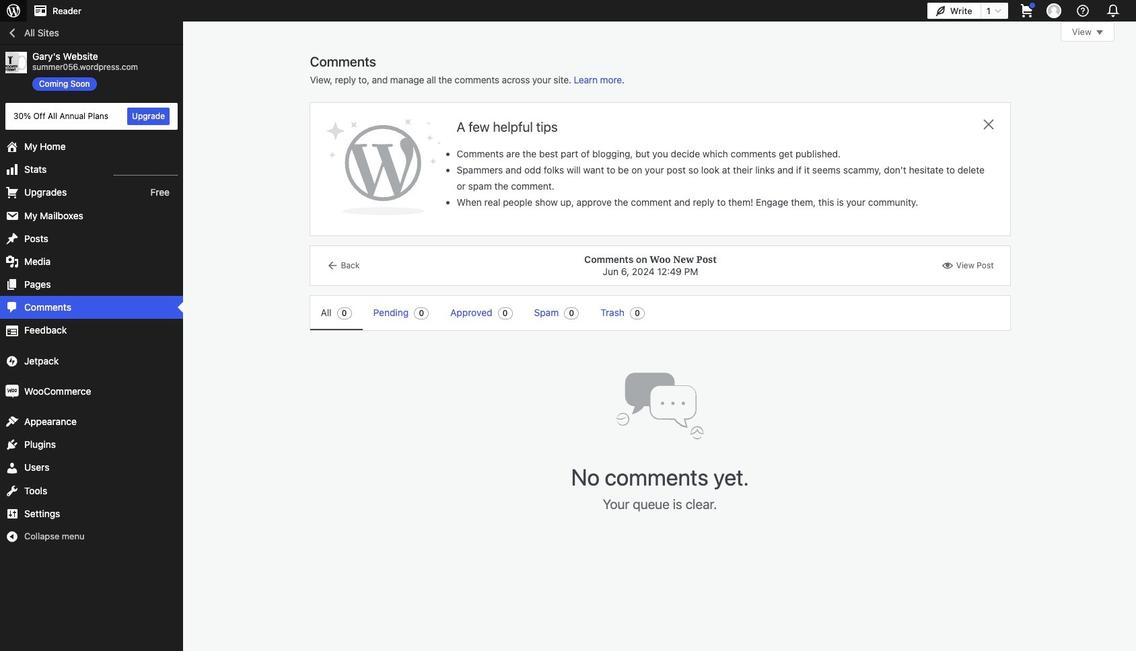Task type: locate. For each thing, give the bounding box(es) containing it.
img image
[[5, 355, 19, 368], [5, 385, 19, 399]]

closed image
[[1097, 30, 1103, 35]]

highest hourly views 0 image
[[114, 167, 178, 176]]

wordpress logo image
[[326, 119, 441, 215]]

0 vertical spatial img image
[[5, 355, 19, 368]]

2 img image from the top
[[5, 385, 19, 399]]

manage your notifications image
[[1104, 1, 1123, 20]]

menu
[[310, 296, 989, 331]]

1 vertical spatial img image
[[5, 385, 19, 399]]

1 img image from the top
[[5, 355, 19, 368]]

main content
[[310, 22, 1115, 542]]



Task type: describe. For each thing, give the bounding box(es) containing it.
dismiss tips image
[[981, 116, 997, 133]]

my profile image
[[1047, 3, 1062, 18]]

help image
[[1075, 3, 1091, 19]]

my shopping cart image
[[1019, 3, 1035, 19]]

manage your sites image
[[5, 3, 22, 19]]



Task type: vqa. For each thing, say whether or not it's contained in the screenshot.
second img from the bottom
yes



